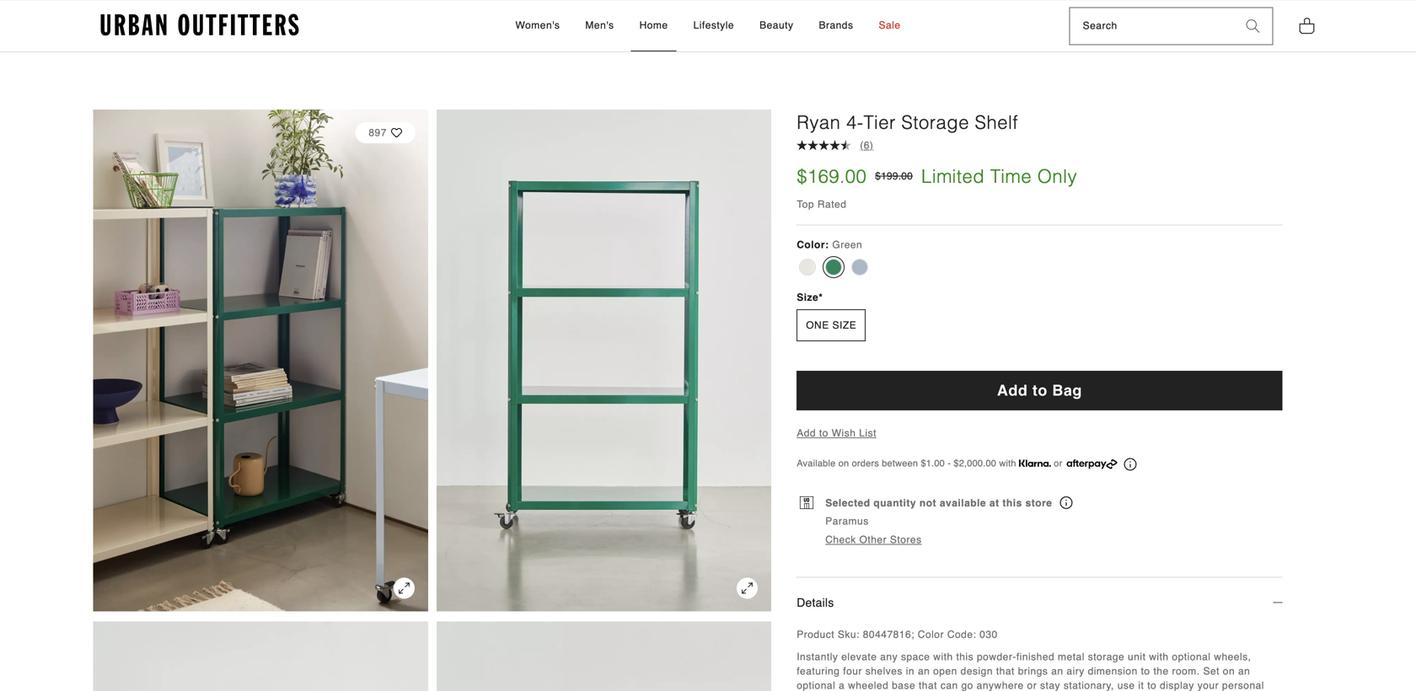 Task type: locate. For each thing, give the bounding box(es) containing it.
1 horizontal spatial add
[[997, 382, 1028, 399]]

brands link
[[811, 1, 862, 51]]

my shopping bag image
[[1299, 16, 1316, 35]]

white image
[[799, 259, 816, 276]]

size
[[797, 292, 819, 304]]

stationary,
[[1064, 680, 1114, 691]]

030
[[980, 629, 998, 641]]

go
[[962, 680, 974, 691]]

brings
[[1018, 666, 1048, 677]]

0 vertical spatial add
[[997, 382, 1028, 399]]

with up open on the right bottom
[[934, 651, 953, 663]]

sku:
[[838, 629, 860, 641]]

add up available
[[797, 428, 816, 439]]

add to wish list
[[797, 428, 877, 439]]

1 horizontal spatial an
[[1051, 666, 1064, 677]]

shelf
[[975, 112, 1018, 133]]

this for with
[[956, 651, 974, 663]]

home link
[[631, 1, 677, 51]]

1 horizontal spatial store pickup image
[[1060, 496, 1073, 509]]

0 vertical spatial optional
[[1172, 651, 1211, 663]]

or
[[1054, 458, 1063, 469], [1027, 680, 1037, 691]]

four
[[843, 666, 862, 677]]

store pickup image
[[800, 496, 814, 509]]

selected
[[826, 497, 871, 509]]

1 vertical spatial add
[[797, 428, 816, 439]]

shelves
[[866, 666, 903, 677]]

0 horizontal spatial optional
[[797, 680, 836, 691]]

to
[[1033, 382, 1048, 399], [819, 428, 829, 439], [1141, 666, 1150, 677], [1148, 680, 1157, 691]]

1 horizontal spatial optional
[[1172, 651, 1211, 663]]

a
[[839, 680, 845, 691]]

to inside button
[[1033, 382, 1048, 399]]

1 horizontal spatial or
[[1054, 458, 1063, 469]]

elevate
[[842, 651, 877, 663]]

1 horizontal spatial this
[[1003, 497, 1022, 509]]

4 star rating image from the left
[[841, 140, 852, 150]]

an up stay
[[1051, 666, 1064, 677]]

optional down featuring
[[797, 680, 836, 691]]

0 vertical spatial this
[[1003, 497, 1022, 509]]

or button
[[1019, 456, 1137, 471]]

sale
[[879, 19, 901, 31]]

home
[[640, 19, 668, 31]]

open
[[933, 666, 958, 677]]

0 vertical spatial that
[[996, 666, 1015, 677]]

0 vertical spatial on
[[839, 458, 849, 469]]

or down 'brings'
[[1027, 680, 1037, 691]]

color:
[[797, 239, 829, 251]]

with left klarna icon
[[999, 458, 1017, 469]]

limited
[[921, 165, 985, 187]]

the
[[1154, 666, 1169, 677]]

2 star rating image from the left
[[819, 140, 830, 150]]

897
[[369, 127, 387, 139]]

1 vertical spatial that
[[919, 680, 937, 691]]

code:
[[947, 629, 977, 641]]

color: green
[[797, 239, 863, 251]]

zoom in image
[[737, 578, 758, 599]]

star rating image
[[797, 140, 808, 150], [819, 140, 830, 150], [830, 140, 841, 150], [841, 140, 852, 150]]

use
[[1118, 680, 1135, 691]]

or right klarna icon
[[1054, 458, 1063, 469]]

add left "bag" on the right of page
[[997, 382, 1028, 399]]

$1.00
[[921, 458, 945, 469]]

Search text field
[[1070, 8, 1234, 44]]

dimension
[[1088, 666, 1138, 677]]

paramus check other stores
[[826, 516, 922, 546]]

that up anywhere
[[996, 666, 1015, 677]]

-
[[948, 458, 951, 469]]

display
[[1160, 680, 1195, 691]]

1 horizontal spatial with
[[999, 458, 1017, 469]]

0 horizontal spatial add
[[797, 428, 816, 439]]

2 horizontal spatial an
[[1238, 666, 1251, 677]]

can
[[941, 680, 958, 691]]

with up the
[[1149, 651, 1169, 663]]

check
[[826, 534, 856, 546]]

an
[[918, 666, 930, 677], [1051, 666, 1064, 677], [1238, 666, 1251, 677]]

this up design
[[956, 651, 974, 663]]

0 horizontal spatial on
[[839, 458, 849, 469]]

optional up room.
[[1172, 651, 1211, 663]]

storage
[[902, 112, 969, 133]]

urban outfitters image
[[101, 14, 299, 36]]

0 horizontal spatial that
[[919, 680, 937, 691]]

klarna image
[[1019, 460, 1051, 467]]

1 vertical spatial on
[[1223, 666, 1235, 677]]

an down wheels,
[[1238, 666, 1251, 677]]

women's
[[516, 19, 560, 31]]

store pickup image right store
[[1060, 496, 1073, 509]]

1 vertical spatial or
[[1027, 680, 1037, 691]]

0 horizontal spatial this
[[956, 651, 974, 663]]

this right at
[[1003, 497, 1022, 509]]

1 vertical spatial this
[[956, 651, 974, 663]]

on left orders
[[839, 458, 849, 469]]

ryan 4-tier storage shelf image
[[93, 110, 428, 612]]

quantity
[[874, 497, 916, 509]]

0 horizontal spatial an
[[918, 666, 930, 677]]

this
[[1003, 497, 1022, 509], [956, 651, 974, 663]]

add for add to wish list
[[797, 428, 816, 439]]

instantly
[[797, 651, 838, 663]]

or inside the instantly elevate any space with this powder-finished metal storage unit with optional wheels, featuring four shelves in an open design that brings an airy dimension to the room. set on an optional a wheeled base that can go anywhere or stay stationary, use it to display your person
[[1027, 680, 1037, 691]]

store
[[1026, 497, 1053, 509]]

anywhere
[[977, 680, 1024, 691]]

lifestyle link
[[685, 1, 743, 51]]

store pickup image down available
[[800, 496, 814, 509]]

0 horizontal spatial or
[[1027, 680, 1037, 691]]

product
[[797, 629, 835, 641]]

1 horizontal spatial on
[[1223, 666, 1235, 677]]

airy
[[1067, 666, 1085, 677]]

optional
[[1172, 651, 1211, 663], [797, 680, 836, 691]]

that left can
[[919, 680, 937, 691]]

1 an from the left
[[918, 666, 930, 677]]

selected quantity not available at this store
[[826, 497, 1056, 509]]

available
[[797, 458, 836, 469]]

available on orders between $1.00 - $2,000.00 with
[[797, 458, 1019, 469]]

list
[[859, 428, 877, 439]]

this inside the instantly elevate any space with this powder-finished metal storage unit with optional wheels, featuring four shelves in an open design that brings an airy dimension to the room. set on an optional a wheeled base that can go anywhere or stay stationary, use it to display your person
[[956, 651, 974, 663]]

green image
[[826, 259, 842, 276]]

top rated
[[797, 199, 847, 210]]

1 horizontal spatial that
[[996, 666, 1015, 677]]

0 horizontal spatial store pickup image
[[800, 496, 814, 509]]

0 vertical spatial or
[[1054, 458, 1063, 469]]

powder-
[[977, 651, 1017, 663]]

to left "bag" on the right of page
[[1033, 382, 1048, 399]]

None search field
[[1070, 8, 1234, 44]]

add
[[997, 382, 1028, 399], [797, 428, 816, 439]]

an right in
[[918, 666, 930, 677]]

ryan 4-tier storage shelf
[[797, 112, 1018, 133]]

search image
[[1246, 19, 1260, 33]]

only
[[1038, 165, 1077, 187]]

your
[[1198, 680, 1219, 691]]

unit
[[1128, 651, 1146, 663]]

on down wheels,
[[1223, 666, 1235, 677]]

size
[[833, 320, 857, 331]]

add for add to bag
[[997, 382, 1028, 399]]

add inside button
[[997, 382, 1028, 399]]

store pickup image
[[800, 496, 814, 509], [1060, 496, 1073, 509]]

design
[[961, 666, 993, 677]]

add to bag button
[[797, 371, 1283, 411]]



Task type: describe. For each thing, give the bounding box(es) containing it.
time
[[990, 165, 1032, 187]]

3 star rating image from the left
[[830, 140, 841, 150]]

original price: $199.00 element
[[875, 170, 913, 182]]

add to bag
[[997, 382, 1082, 399]]

featuring
[[797, 666, 840, 677]]

sale link
[[870, 1, 909, 51]]

details
[[797, 596, 834, 609]]

to up it
[[1141, 666, 1150, 677]]

any
[[880, 651, 898, 663]]

2 an from the left
[[1051, 666, 1064, 677]]

1 vertical spatial optional
[[797, 680, 836, 691]]

add to wish list button
[[797, 428, 877, 439]]

men's
[[585, 19, 614, 31]]

brands
[[819, 19, 854, 31]]

color
[[918, 629, 944, 641]]

it
[[1138, 680, 1144, 691]]

afterpay image
[[1067, 459, 1117, 469]]

4.5 stars element
[[797, 140, 852, 151]]

or inside popup button
[[1054, 458, 1063, 469]]

zoom in image
[[394, 578, 415, 599]]

finished
[[1017, 651, 1055, 663]]

green
[[832, 239, 863, 251]]

in
[[906, 666, 915, 677]]

stay
[[1040, 680, 1061, 691]]

between
[[882, 458, 918, 469]]

main navigation element
[[364, 1, 1053, 51]]

to left 'wish'
[[819, 428, 829, 439]]

1 star rating image from the left
[[797, 140, 808, 150]]

room.
[[1172, 666, 1200, 677]]

one
[[806, 320, 829, 331]]

men's link
[[577, 1, 623, 51]]

this for at
[[1003, 497, 1022, 509]]

set
[[1203, 666, 1220, 677]]

sky image
[[852, 259, 869, 276]]

3 an from the left
[[1238, 666, 1251, 677]]

details button
[[797, 578, 1283, 628]]

other
[[860, 534, 887, 546]]

beauty link
[[751, 1, 802, 51]]

ryan 4-tier storage shelf #2 image
[[93, 622, 428, 691]]

0 horizontal spatial with
[[934, 651, 953, 663]]

available
[[940, 497, 986, 509]]

lifestyle
[[693, 19, 734, 31]]

instantly elevate any space with this powder-finished metal storage unit with optional wheels, featuring four shelves in an open design that brings an airy dimension to the room. set on an optional a wheeled base that can go anywhere or stay stationary, use it to display your person
[[797, 651, 1277, 691]]

2 horizontal spatial with
[[1149, 651, 1169, 663]]

1 store pickup image from the left
[[800, 496, 814, 509]]

not
[[920, 497, 937, 509]]

women's link
[[507, 1, 569, 51]]

check other stores button
[[826, 533, 922, 547]]

tier
[[864, 112, 896, 133]]

$169.00
[[797, 165, 867, 187]]

bag
[[1052, 382, 1082, 399]]

base
[[892, 680, 916, 691]]

one size
[[806, 320, 857, 331]]

at
[[990, 497, 1000, 509]]

ryan
[[797, 112, 841, 133]]

metal
[[1058, 651, 1085, 663]]

top
[[797, 199, 814, 210]]

80447816;
[[863, 629, 915, 641]]

paramus
[[826, 516, 869, 527]]

rated
[[818, 199, 847, 210]]

space
[[901, 651, 930, 663]]

storage
[[1088, 651, 1125, 663]]

wish
[[832, 428, 856, 439]]

star rating image
[[808, 140, 819, 150]]

897 button
[[355, 114, 416, 152]]

sale price: $169.00 element
[[797, 163, 867, 189]]

4-
[[846, 112, 864, 133]]

orders
[[852, 458, 879, 469]]

product sku: 80447816; color code: 030
[[797, 629, 998, 641]]

$2,000.00
[[954, 458, 997, 469]]

ryan 4-tier storage shelf #1 image
[[437, 110, 772, 612]]

ryan 4-tier storage shelf #3 image
[[437, 622, 772, 691]]

$169.00 $199.00 limited time only
[[797, 165, 1077, 187]]

wheels,
[[1214, 651, 1251, 663]]

2 store pickup image from the left
[[1060, 496, 1073, 509]]

stores
[[890, 534, 922, 546]]

beauty
[[760, 19, 794, 31]]

$199.00
[[875, 170, 913, 182]]

to right it
[[1148, 680, 1157, 691]]

on inside the instantly elevate any space with this powder-finished metal storage unit with optional wheels, featuring four shelves in an open design that brings an airy dimension to the room. set on an optional a wheeled base that can go anywhere or stay stationary, use it to display your person
[[1223, 666, 1235, 677]]



Task type: vqa. For each thing, say whether or not it's contained in the screenshot.
Take 30% off your purchase image
no



